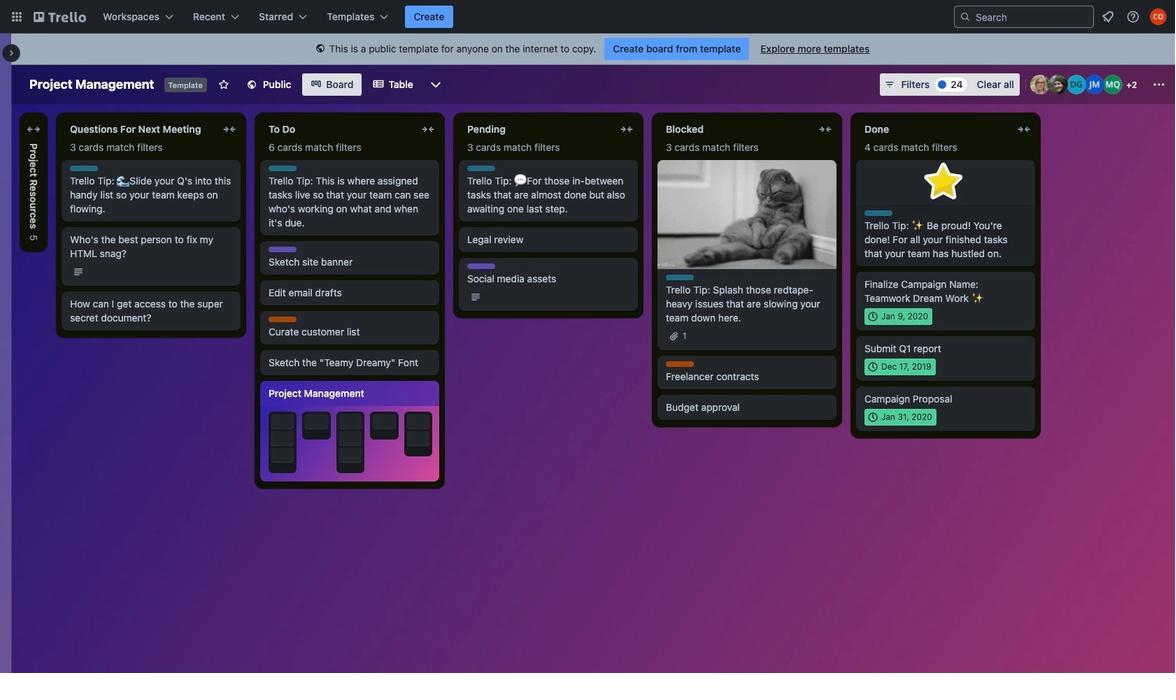 Task type: describe. For each thing, give the bounding box(es) containing it.
Board name text field
[[22, 73, 161, 96]]

christina overa (christinaovera) image
[[1150, 8, 1167, 25]]

0 notifications image
[[1100, 8, 1116, 25]]

1 vertical spatial color: orange, title: "one more step" element
[[666, 362, 694, 367]]

1 vertical spatial color: purple, title: "design team" element
[[467, 264, 495, 269]]

2 collapse list image from the left
[[420, 121, 436, 138]]

customize views image
[[429, 78, 443, 92]]

melody qiao (melodyqiao) image
[[1103, 75, 1123, 94]]

star or unstar board image
[[218, 79, 229, 90]]

devan goldstein (devangoldstein2) image
[[1067, 75, 1086, 94]]

0 vertical spatial color: orange, title: "one more step" element
[[269, 317, 297, 322]]

caity (caity) image
[[1048, 75, 1068, 94]]

show menu image
[[1152, 78, 1166, 92]]



Task type: locate. For each thing, give the bounding box(es) containing it.
1 horizontal spatial color: purple, title: "design team" element
[[467, 264, 495, 269]]

2 horizontal spatial collapse list image
[[1016, 121, 1032, 138]]

color: sky, title: "trello tip" element
[[70, 166, 98, 171], [269, 166, 297, 171], [467, 166, 495, 171], [865, 211, 893, 216], [666, 275, 694, 280]]

search image
[[960, 11, 971, 22]]

Search field
[[971, 7, 1093, 27]]

1 horizontal spatial collapse list image
[[420, 121, 436, 138]]

0 horizontal spatial color: purple, title: "design team" element
[[269, 247, 297, 253]]

0 horizontal spatial color: orange, title: "one more step" element
[[269, 317, 297, 322]]

2 collapse list image from the left
[[817, 121, 834, 138]]

None text field
[[260, 118, 417, 141], [459, 118, 616, 141], [856, 118, 1013, 141], [26, 141, 41, 232], [260, 118, 417, 141], [459, 118, 616, 141], [856, 118, 1013, 141], [26, 141, 41, 232]]

andrea crawford (andreacrawford8) image
[[1030, 75, 1050, 94]]

back to home image
[[34, 6, 86, 28]]

jordan mirchev (jordan_mirchev) image
[[1085, 75, 1104, 94]]

0 horizontal spatial collapse list image
[[618, 121, 635, 138]]

collapse list image down customize views 'image'
[[420, 121, 436, 138]]

1 collapse list image from the left
[[618, 121, 635, 138]]

1 horizontal spatial collapse list image
[[817, 121, 834, 138]]

collapse list image down the star or unstar board icon
[[221, 121, 238, 138]]

color: purple, title: "design team" element
[[269, 247, 297, 253], [467, 264, 495, 269]]

collapse list image
[[618, 121, 635, 138], [817, 121, 834, 138], [1016, 121, 1032, 138]]

color: orange, title: "one more step" element
[[269, 317, 297, 322], [666, 362, 694, 367]]

primary element
[[0, 0, 1175, 34]]

3 collapse list image from the left
[[1016, 121, 1032, 138]]

0 vertical spatial color: purple, title: "design team" element
[[269, 247, 297, 253]]

0 horizontal spatial collapse list image
[[221, 121, 238, 138]]

collapse list image
[[221, 121, 238, 138], [420, 121, 436, 138]]

1 collapse list image from the left
[[221, 121, 238, 138]]

None text field
[[62, 118, 218, 141], [657, 118, 814, 141], [62, 118, 218, 141], [657, 118, 814, 141]]

star image
[[921, 160, 966, 205]]

open information menu image
[[1126, 10, 1140, 24]]

1 horizontal spatial color: orange, title: "one more step" element
[[666, 362, 694, 367]]

expand list image
[[25, 121, 42, 138]]



Task type: vqa. For each thing, say whether or not it's contained in the screenshot.
Jordan Mirchev (jordan_mirchev) image
yes



